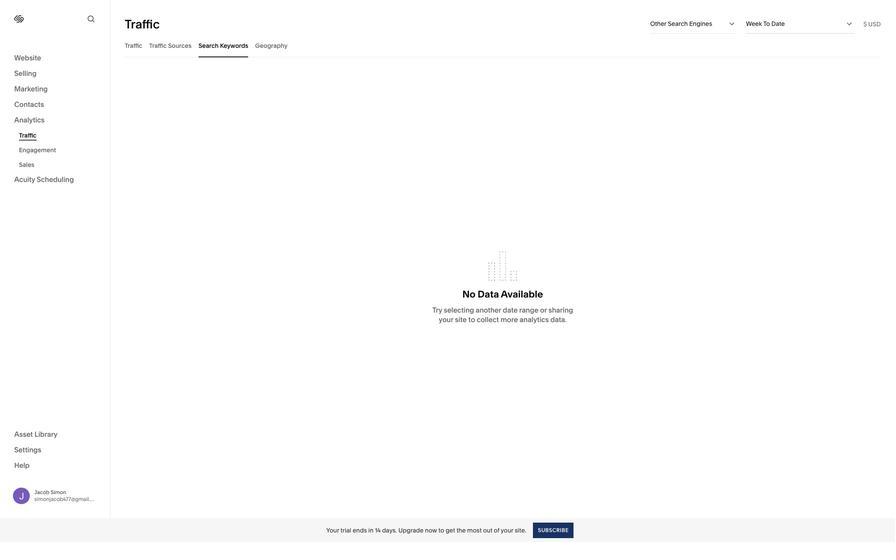 Task type: locate. For each thing, give the bounding box(es) containing it.
acuity
[[14, 175, 35, 184]]

1 vertical spatial to
[[439, 527, 444, 535]]

geography button
[[255, 34, 288, 57]]

most
[[467, 527, 482, 535]]

to right site
[[469, 316, 475, 324]]

1 horizontal spatial your
[[501, 527, 513, 535]]

traffic
[[125, 17, 160, 31], [125, 42, 142, 49], [149, 42, 167, 49], [19, 132, 37, 139]]

simonjacob477@gmail.com
[[34, 496, 101, 503]]

site.
[[515, 527, 526, 535]]

$ usd
[[864, 20, 881, 28]]

1 horizontal spatial search
[[668, 20, 688, 28]]

help link
[[14, 461, 30, 470]]

scheduling
[[37, 175, 74, 184]]

geography
[[255, 42, 288, 49]]

week to date button
[[746, 14, 854, 33]]

acuity scheduling link
[[14, 175, 96, 185]]

0 vertical spatial to
[[469, 316, 475, 324]]

date
[[772, 20, 785, 28]]

settings
[[14, 446, 41, 454]]

search left keywords
[[199, 42, 219, 49]]

now
[[425, 527, 437, 535]]

traffic link
[[19, 128, 101, 143]]

0 horizontal spatial to
[[439, 527, 444, 535]]

search inside button
[[199, 42, 219, 49]]

of
[[494, 527, 500, 535]]

help
[[14, 461, 30, 470]]

library
[[35, 430, 58, 439]]

out
[[483, 527, 493, 535]]

upgrade
[[399, 527, 424, 535]]

asset library
[[14, 430, 58, 439]]

days.
[[382, 527, 397, 535]]

usd
[[869, 20, 881, 28]]

to
[[469, 316, 475, 324], [439, 527, 444, 535]]

collect
[[477, 316, 499, 324]]

sources
[[168, 42, 192, 49]]

website
[[14, 54, 41, 62]]

get
[[446, 527, 455, 535]]

tab list
[[125, 34, 881, 57]]

your right of
[[501, 527, 513, 535]]

0 vertical spatial your
[[439, 316, 453, 324]]

1 horizontal spatial to
[[469, 316, 475, 324]]

try
[[433, 306, 442, 315]]

jacob simon simonjacob477@gmail.com
[[34, 489, 101, 503]]

1 vertical spatial search
[[199, 42, 219, 49]]

selling link
[[14, 69, 96, 79]]

marketing
[[14, 85, 48, 93]]

traffic left sources
[[149, 42, 167, 49]]

your
[[439, 316, 453, 324], [501, 527, 513, 535]]

simon
[[51, 489, 66, 496]]

sharing
[[549, 306, 573, 315]]

search right other
[[668, 20, 688, 28]]

1 vertical spatial your
[[501, 527, 513, 535]]

available
[[501, 289, 543, 301]]

14
[[375, 527, 381, 535]]

data
[[478, 289, 499, 301]]

subscribe button
[[533, 523, 574, 539]]

to left the get
[[439, 527, 444, 535]]

engagement link
[[19, 143, 101, 158]]

search keywords button
[[199, 34, 248, 57]]

other
[[650, 20, 667, 28]]

your inside try selecting another date range or sharing your site to collect more analytics data.
[[439, 316, 453, 324]]

more
[[501, 316, 518, 324]]

selling
[[14, 69, 37, 78]]

asset library link
[[14, 430, 96, 440]]

asset
[[14, 430, 33, 439]]

in
[[368, 527, 374, 535]]

settings link
[[14, 445, 96, 456]]

0 horizontal spatial search
[[199, 42, 219, 49]]

search
[[668, 20, 688, 28], [199, 42, 219, 49]]

0 horizontal spatial your
[[439, 316, 453, 324]]

your down 'try'
[[439, 316, 453, 324]]

0 vertical spatial search
[[668, 20, 688, 28]]

your
[[326, 527, 339, 535]]

your trial ends in 14 days. upgrade now to get the most out of your site.
[[326, 527, 526, 535]]

search inside field
[[668, 20, 688, 28]]



Task type: vqa. For each thing, say whether or not it's contained in the screenshot.
Rss Subscribers
no



Task type: describe. For each thing, give the bounding box(es) containing it.
no data available
[[463, 289, 543, 301]]

another
[[476, 306, 501, 315]]

traffic down analytics
[[19, 132, 37, 139]]

week to date
[[746, 20, 785, 28]]

search keywords
[[199, 42, 248, 49]]

jacob
[[34, 489, 49, 496]]

week
[[746, 20, 762, 28]]

Other Search Engines field
[[650, 14, 737, 33]]

traffic up traffic button on the top left of page
[[125, 17, 160, 31]]

contacts link
[[14, 100, 96, 110]]

traffic button
[[125, 34, 142, 57]]

try selecting another date range or sharing your site to collect more analytics data.
[[433, 306, 573, 324]]

traffic inside button
[[149, 42, 167, 49]]

sales
[[19, 161, 34, 169]]

to
[[764, 20, 770, 28]]

or
[[540, 306, 547, 315]]

keywords
[[220, 42, 248, 49]]

marketing link
[[14, 84, 96, 95]]

subscribe
[[538, 527, 569, 534]]

to inside try selecting another date range or sharing your site to collect more analytics data.
[[469, 316, 475, 324]]

selecting
[[444, 306, 474, 315]]

trial
[[341, 527, 351, 535]]

tab list containing traffic
[[125, 34, 881, 57]]

analytics
[[14, 116, 45, 124]]

no
[[463, 289, 476, 301]]

$
[[864, 20, 867, 28]]

ends
[[353, 527, 367, 535]]

sales link
[[19, 158, 101, 172]]

range
[[519, 306, 539, 315]]

analytics
[[520, 316, 549, 324]]

engines
[[690, 20, 712, 28]]

date
[[503, 306, 518, 315]]

traffic left traffic sources button
[[125, 42, 142, 49]]

analytics link
[[14, 115, 96, 126]]

other search engines
[[650, 20, 712, 28]]

engagement
[[19, 146, 56, 154]]

contacts
[[14, 100, 44, 109]]

traffic sources button
[[149, 34, 192, 57]]

the
[[457, 527, 466, 535]]

traffic sources
[[149, 42, 192, 49]]

acuity scheduling
[[14, 175, 74, 184]]

website link
[[14, 53, 96, 63]]

site
[[455, 316, 467, 324]]

data.
[[551, 316, 567, 324]]



